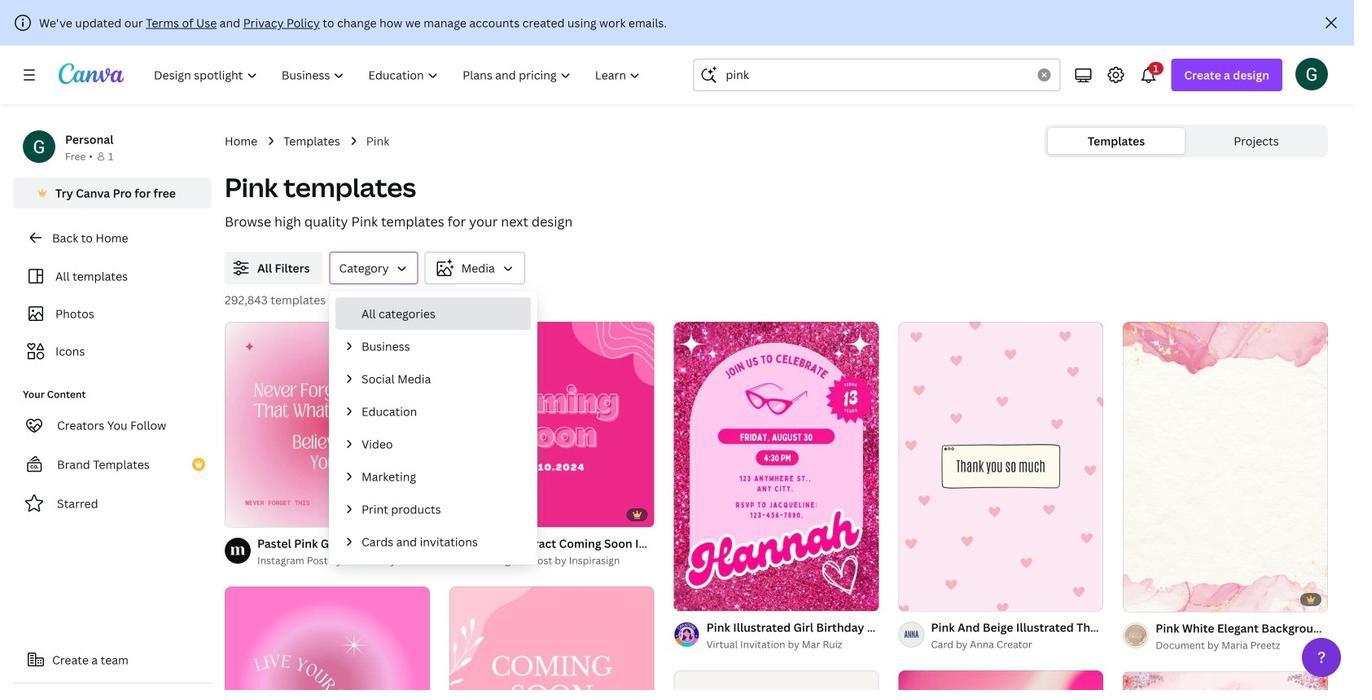 Task type: locate. For each thing, give the bounding box(es) containing it.
pink abstract coming soon instagram post image
[[450, 322, 655, 527]]

pastel pink gradient modern inspirational quote instagram post image
[[225, 322, 430, 527]]

pink minimalist coming soon instagram post image
[[450, 586, 655, 690]]

None search field
[[694, 59, 1061, 91]]

pink ivory elegant feminine bow inspirational quote your story image
[[674, 670, 879, 690]]

Search search field
[[726, 59, 1028, 90]]

list
[[336, 297, 531, 558]]



Task type: describe. For each thing, give the bounding box(es) containing it.
pink aesthetic creative portfolio presentation image
[[899, 670, 1104, 690]]

pink white elegant background a4 document image
[[1124, 322, 1329, 612]]

pink illustrated girl birthday invitation image
[[674, 322, 879, 611]]

top level navigation element
[[143, 59, 655, 91]]

pink and beige illustrated thank you card image
[[899, 322, 1104, 611]]

pink blue gradient aesthetic quotes image
[[225, 586, 430, 690]]

greg robinson image
[[1296, 58, 1329, 90]]

pink minimalist business email header image
[[1124, 672, 1329, 690]]



Task type: vqa. For each thing, say whether or not it's contained in the screenshot.
Pink Aesthetic Creative Portfolio Presentation image
yes



